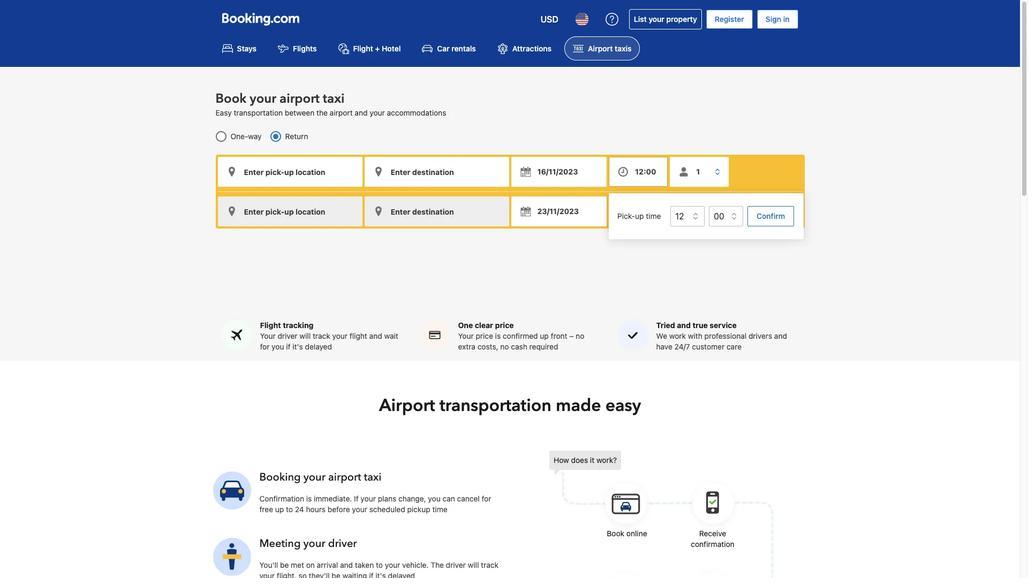Task type: vqa. For each thing, say whether or not it's contained in the screenshot.
New York All airports
no



Task type: describe. For each thing, give the bounding box(es) containing it.
care
[[727, 342, 742, 352]]

car rentals
[[437, 44, 476, 53]]

book for your
[[216, 90, 247, 108]]

one-
[[231, 132, 248, 141]]

costs,
[[478, 342, 498, 352]]

it's inside flight tracking your driver will track your flight and wait for you if it's delayed
[[293, 342, 303, 352]]

customer
[[692, 342, 725, 352]]

meeting
[[259, 537, 301, 551]]

flight for flight + hotel
[[353, 44, 373, 53]]

12:00 button for 16/11/2023
[[609, 157, 668, 187]]

your right if
[[361, 495, 376, 504]]

booking.com online hotel reservations image
[[222, 13, 299, 26]]

arrival
[[317, 561, 338, 570]]

24/7
[[675, 342, 690, 352]]

your right list
[[649, 14, 665, 24]]

register link
[[706, 10, 753, 29]]

tried
[[656, 321, 675, 330]]

flight tracking your driver will track your flight and wait for you if it's delayed
[[260, 321, 398, 352]]

and inside book your airport taxi easy transportation between the airport and your accommodations
[[355, 108, 368, 117]]

24
[[295, 505, 304, 514]]

taxi for booking
[[364, 470, 382, 485]]

change,
[[398, 495, 426, 504]]

your inside flight tracking your driver will track your flight and wait for you if it's delayed
[[332, 332, 348, 341]]

drivers
[[749, 332, 772, 341]]

sign in
[[766, 14, 790, 24]]

airport for book
[[280, 90, 320, 108]]

register
[[715, 14, 744, 24]]

1 horizontal spatial time
[[646, 211, 661, 221]]

your down the you'll
[[259, 572, 275, 578]]

your inside one clear price your price is confirmed up front – no extra costs, no cash required
[[458, 332, 474, 341]]

wait
[[384, 332, 398, 341]]

airport transportation made easy
[[379, 394, 641, 418]]

with
[[688, 332, 703, 341]]

hours
[[306, 505, 326, 514]]

16/11/2023 button
[[511, 157, 607, 187]]

car
[[437, 44, 450, 53]]

list your property link
[[629, 9, 702, 29]]

airport taxis
[[588, 44, 632, 53]]

confirmation
[[691, 540, 735, 549]]

book for online
[[607, 529, 625, 538]]

confirmation is immediate. if your plans change, you can cancel for free up to 24 hours before your scheduled pickup time
[[259, 495, 491, 514]]

Enter destination text field
[[364, 157, 509, 187]]

flight,
[[277, 572, 297, 578]]

your up immediate.
[[304, 470, 326, 485]]

hotel
[[382, 44, 401, 53]]

list your property
[[634, 14, 697, 24]]

usd
[[541, 14, 558, 24]]

tracking
[[283, 321, 314, 330]]

your left vehicle.
[[385, 561, 400, 570]]

16/11/2023
[[537, 167, 578, 176]]

your up on
[[303, 537, 325, 551]]

+
[[375, 44, 380, 53]]

taxis
[[615, 44, 632, 53]]

between
[[285, 108, 315, 117]]

online
[[627, 529, 647, 538]]

taken
[[355, 561, 374, 570]]

work?
[[597, 456, 617, 465]]

met
[[291, 561, 304, 570]]

driver inside flight tracking your driver will track your flight and wait for you if it's delayed
[[278, 332, 298, 341]]

airport for airport transportation made easy
[[379, 394, 435, 418]]

23/11/2023 button
[[511, 197, 607, 227]]

will inside flight tracking your driver will track your flight and wait for you if it's delayed
[[300, 332, 311, 341]]

can
[[443, 495, 455, 504]]

1 vertical spatial no
[[500, 342, 509, 352]]

so
[[299, 572, 307, 578]]

1 horizontal spatial no
[[576, 332, 584, 341]]

your up way
[[250, 90, 276, 108]]

–
[[570, 332, 574, 341]]

and inside flight tracking your driver will track your flight and wait for you if it's delayed
[[369, 332, 382, 341]]

how
[[554, 456, 569, 465]]

list
[[634, 14, 647, 24]]

flight + hotel link
[[330, 36, 409, 61]]

we
[[656, 332, 667, 341]]

book online
[[607, 529, 647, 538]]

sign
[[766, 14, 781, 24]]

pick-
[[618, 211, 635, 221]]

transportation inside book your airport taxi easy transportation between the airport and your accommodations
[[234, 108, 283, 117]]

return
[[285, 132, 308, 141]]

it
[[590, 456, 595, 465]]

property
[[667, 14, 697, 24]]

delayed inside you'll be met on arrival and taken to your vehicle. the driver will track your flight, so they'll be waiting if it's delayed
[[388, 572, 415, 578]]

does
[[571, 456, 588, 465]]

search
[[752, 207, 781, 217]]

rentals
[[452, 44, 476, 53]]

cancel
[[457, 495, 480, 504]]

1 vertical spatial airport
[[330, 108, 353, 117]]

and up work
[[677, 321, 691, 330]]

usd button
[[534, 6, 565, 32]]

sign in link
[[757, 10, 798, 29]]

you inside flight tracking your driver will track your flight and wait for you if it's delayed
[[272, 342, 284, 352]]

airport taxis link
[[565, 36, 640, 61]]

confirm
[[757, 212, 785, 221]]



Task type: locate. For each thing, give the bounding box(es) containing it.
0 horizontal spatial time
[[432, 505, 448, 514]]

one clear price your price is confirmed up front – no extra costs, no cash required
[[458, 321, 584, 352]]

extra
[[458, 342, 476, 352]]

stays
[[237, 44, 257, 53]]

it's
[[293, 342, 303, 352], [376, 572, 386, 578]]

track
[[313, 332, 330, 341], [481, 561, 499, 570]]

1 horizontal spatial is
[[495, 332, 501, 341]]

1 vertical spatial price
[[476, 332, 493, 341]]

is inside one clear price your price is confirmed up front – no extra costs, no cash required
[[495, 332, 501, 341]]

0 horizontal spatial for
[[260, 342, 270, 352]]

1 vertical spatial 12:00
[[635, 207, 656, 216]]

search button
[[731, 197, 803, 227]]

delayed
[[305, 342, 332, 352], [388, 572, 415, 578]]

the
[[431, 561, 444, 570]]

1 vertical spatial track
[[481, 561, 499, 570]]

2 your from the left
[[458, 332, 474, 341]]

way
[[248, 132, 262, 141]]

2 vertical spatial airport
[[328, 470, 361, 485]]

attractions
[[512, 44, 552, 53]]

airport up 'between'
[[280, 90, 320, 108]]

12:00 button
[[609, 157, 668, 187], [609, 197, 668, 227]]

1 horizontal spatial you
[[428, 495, 441, 504]]

delayed down tracking
[[305, 342, 332, 352]]

front
[[551, 332, 567, 341]]

booking your airport taxi
[[259, 470, 382, 485]]

1 horizontal spatial will
[[468, 561, 479, 570]]

is up hours
[[306, 495, 312, 504]]

1 horizontal spatial flight
[[353, 44, 373, 53]]

taxi up the
[[323, 90, 345, 108]]

airport for booking
[[328, 470, 361, 485]]

1 horizontal spatial price
[[495, 321, 514, 330]]

0 vertical spatial airport
[[588, 44, 613, 53]]

accommodations
[[387, 108, 446, 117]]

transportation
[[234, 108, 283, 117], [440, 394, 552, 418]]

flights
[[293, 44, 317, 53]]

track inside you'll be met on arrival and taken to your vehicle. the driver will track your flight, so they'll be waiting if it's delayed
[[481, 561, 499, 570]]

easy
[[216, 108, 232, 117]]

1 horizontal spatial up
[[540, 332, 549, 341]]

you down tracking
[[272, 342, 284, 352]]

track down tracking
[[313, 332, 330, 341]]

delayed inside flight tracking your driver will track your flight and wait for you if it's delayed
[[305, 342, 332, 352]]

1 horizontal spatial airport
[[588, 44, 613, 53]]

taxi for book
[[323, 90, 345, 108]]

2 12:00 from the top
[[635, 207, 656, 216]]

you'll be met on arrival and taken to your vehicle. the driver will track your flight, so they'll be waiting if it's delayed
[[259, 561, 499, 578]]

0 horizontal spatial driver
[[278, 332, 298, 341]]

you left can
[[428, 495, 441, 504]]

1 vertical spatial is
[[306, 495, 312, 504]]

airport up if
[[328, 470, 361, 485]]

confirmation
[[259, 495, 304, 504]]

in
[[783, 14, 790, 24]]

they'll
[[309, 572, 330, 578]]

your down if
[[352, 505, 367, 514]]

confirmed
[[503, 332, 538, 341]]

0 vertical spatial time
[[646, 211, 661, 221]]

taxi up plans
[[364, 470, 382, 485]]

track right the
[[481, 561, 499, 570]]

0 horizontal spatial if
[[286, 342, 291, 352]]

one
[[458, 321, 473, 330]]

flight left tracking
[[260, 321, 281, 330]]

book
[[216, 90, 247, 108], [607, 529, 625, 538]]

book your airport taxi easy transportation between the airport and your accommodations
[[216, 90, 446, 117]]

1 vertical spatial taxi
[[364, 470, 382, 485]]

1 horizontal spatial for
[[482, 495, 491, 504]]

you
[[272, 342, 284, 352], [428, 495, 441, 504]]

be up flight,
[[280, 561, 289, 570]]

flight + hotel
[[353, 44, 401, 53]]

0 vertical spatial 12:00 button
[[609, 157, 668, 187]]

if down 'taken'
[[369, 572, 374, 578]]

track inside flight tracking your driver will track your flight and wait for you if it's delayed
[[313, 332, 330, 341]]

your left accommodations on the left top of page
[[370, 108, 385, 117]]

0 horizontal spatial taxi
[[323, 90, 345, 108]]

0 horizontal spatial track
[[313, 332, 330, 341]]

for for flight tracking your driver will track your flight and wait for you if it's delayed
[[260, 342, 270, 352]]

if down tracking
[[286, 342, 291, 352]]

flights link
[[269, 36, 325, 61]]

flight
[[350, 332, 367, 341]]

for for confirmation is immediate. if your plans change, you can cancel for free up to 24 hours before your scheduled pickup time
[[482, 495, 491, 504]]

book inside book your airport taxi easy transportation between the airport and your accommodations
[[216, 90, 247, 108]]

Enter pick-up location text field
[[218, 157, 362, 187]]

1 vertical spatial up
[[540, 332, 549, 341]]

if inside flight tracking your driver will track your flight and wait for you if it's delayed
[[286, 342, 291, 352]]

1 horizontal spatial taxi
[[364, 470, 382, 485]]

0 vertical spatial will
[[300, 332, 311, 341]]

1 your from the left
[[260, 332, 276, 341]]

1 vertical spatial for
[[482, 495, 491, 504]]

0 horizontal spatial up
[[275, 505, 284, 514]]

0 horizontal spatial delayed
[[305, 342, 332, 352]]

1 vertical spatial will
[[468, 561, 479, 570]]

1 horizontal spatial if
[[369, 572, 374, 578]]

1 horizontal spatial driver
[[328, 537, 357, 551]]

to right 'taken'
[[376, 561, 383, 570]]

if
[[286, 342, 291, 352], [369, 572, 374, 578]]

2 horizontal spatial up
[[635, 211, 644, 221]]

receive confirmation
[[691, 529, 735, 549]]

one-way
[[231, 132, 262, 141]]

easy
[[606, 394, 641, 418]]

1 vertical spatial book
[[607, 529, 625, 538]]

time
[[646, 211, 661, 221], [432, 505, 448, 514]]

and left wait
[[369, 332, 382, 341]]

time down can
[[432, 505, 448, 514]]

1 horizontal spatial delayed
[[388, 572, 415, 578]]

immediate.
[[314, 495, 352, 504]]

to inside you'll be met on arrival and taken to your vehicle. the driver will track your flight, so they'll be waiting if it's delayed
[[376, 561, 383, 570]]

no
[[576, 332, 584, 341], [500, 342, 509, 352]]

1 12:00 from the top
[[635, 167, 656, 176]]

price
[[495, 321, 514, 330], [476, 332, 493, 341]]

up inside confirmation is immediate. if your plans change, you can cancel for free up to 24 hours before your scheduled pickup time
[[275, 505, 284, 514]]

taxi inside book your airport taxi easy transportation between the airport and your accommodations
[[323, 90, 345, 108]]

book left online on the right of the page
[[607, 529, 625, 538]]

1 horizontal spatial to
[[376, 561, 383, 570]]

how does it work?
[[554, 456, 617, 465]]

0 vertical spatial is
[[495, 332, 501, 341]]

1 vertical spatial transportation
[[440, 394, 552, 418]]

0 vertical spatial to
[[286, 505, 293, 514]]

it's right 'waiting'
[[376, 572, 386, 578]]

2 vertical spatial driver
[[446, 561, 466, 570]]

price down clear
[[476, 332, 493, 341]]

23/11/2023
[[537, 207, 579, 216]]

you'll
[[259, 561, 278, 570]]

clear
[[475, 321, 493, 330]]

confirm button
[[748, 206, 794, 227]]

0 vertical spatial flight
[[353, 44, 373, 53]]

0 horizontal spatial price
[[476, 332, 493, 341]]

for
[[260, 342, 270, 352], [482, 495, 491, 504]]

airport
[[588, 44, 613, 53], [379, 394, 435, 418]]

and right drivers
[[774, 332, 787, 341]]

waiting
[[343, 572, 367, 578]]

vehicle.
[[402, 561, 429, 570]]

0 vertical spatial it's
[[293, 342, 303, 352]]

1 horizontal spatial it's
[[376, 572, 386, 578]]

2 horizontal spatial driver
[[446, 561, 466, 570]]

delayed down vehicle.
[[388, 572, 415, 578]]

airport right the
[[330, 108, 353, 117]]

for inside flight tracking your driver will track your flight and wait for you if it's delayed
[[260, 342, 270, 352]]

1 vertical spatial you
[[428, 495, 441, 504]]

0 horizontal spatial no
[[500, 342, 509, 352]]

1 vertical spatial 12:00 button
[[609, 197, 668, 227]]

if
[[354, 495, 359, 504]]

is inside confirmation is immediate. if your plans change, you can cancel for free up to 24 hours before your scheduled pickup time
[[306, 495, 312, 504]]

0 vertical spatial up
[[635, 211, 644, 221]]

1 vertical spatial be
[[332, 572, 340, 578]]

0 vertical spatial you
[[272, 342, 284, 352]]

pick-up time
[[618, 211, 661, 221]]

and inside you'll be met on arrival and taken to your vehicle. the driver will track your flight, so they'll be waiting if it's delayed
[[340, 561, 353, 570]]

time right the pick-
[[646, 211, 661, 221]]

0 horizontal spatial your
[[260, 332, 276, 341]]

1 horizontal spatial your
[[458, 332, 474, 341]]

0 horizontal spatial transportation
[[234, 108, 283, 117]]

driver up arrival
[[328, 537, 357, 551]]

0 vertical spatial driver
[[278, 332, 298, 341]]

0 horizontal spatial is
[[306, 495, 312, 504]]

0 horizontal spatial it's
[[293, 342, 303, 352]]

booking airport taxi image for meeting your driver
[[213, 538, 251, 576]]

1 12:00 button from the top
[[609, 157, 668, 187]]

it's down tracking
[[293, 342, 303, 352]]

0 vertical spatial no
[[576, 332, 584, 341]]

0 vertical spatial track
[[313, 332, 330, 341]]

0 horizontal spatial book
[[216, 90, 247, 108]]

taxi
[[323, 90, 345, 108], [364, 470, 382, 485]]

driver inside you'll be met on arrival and taken to your vehicle. the driver will track your flight, so they'll be waiting if it's delayed
[[446, 561, 466, 570]]

0 horizontal spatial will
[[300, 332, 311, 341]]

flight for flight tracking your driver will track your flight and wait for you if it's delayed
[[260, 321, 281, 330]]

1 horizontal spatial transportation
[[440, 394, 552, 418]]

attractions link
[[489, 36, 560, 61]]

for inside confirmation is immediate. if your plans change, you can cancel for free up to 24 hours before your scheduled pickup time
[[482, 495, 491, 504]]

airport
[[280, 90, 320, 108], [330, 108, 353, 117], [328, 470, 361, 485]]

1 horizontal spatial be
[[332, 572, 340, 578]]

0 horizontal spatial you
[[272, 342, 284, 352]]

time inside confirmation is immediate. if your plans change, you can cancel for free up to 24 hours before your scheduled pickup time
[[432, 505, 448, 514]]

12:00 button for 23/11/2023
[[609, 197, 668, 227]]

0 vertical spatial book
[[216, 90, 247, 108]]

and right the
[[355, 108, 368, 117]]

to left 24
[[286, 505, 293, 514]]

booking airport taxi image for booking your airport taxi
[[213, 472, 251, 510]]

0 vertical spatial price
[[495, 321, 514, 330]]

on
[[306, 561, 315, 570]]

0 vertical spatial for
[[260, 342, 270, 352]]

be down arrival
[[332, 572, 340, 578]]

0 vertical spatial 12:00
[[635, 167, 656, 176]]

2 12:00 button from the top
[[609, 197, 668, 227]]

to
[[286, 505, 293, 514], [376, 561, 383, 570]]

1 vertical spatial time
[[432, 505, 448, 514]]

12:00 for 16/11/2023
[[635, 167, 656, 176]]

1 vertical spatial flight
[[260, 321, 281, 330]]

driver right the
[[446, 561, 466, 570]]

0 vertical spatial be
[[280, 561, 289, 570]]

flight inside flight tracking your driver will track your flight and wait for you if it's delayed
[[260, 321, 281, 330]]

1 vertical spatial if
[[369, 572, 374, 578]]

0 horizontal spatial to
[[286, 505, 293, 514]]

0 vertical spatial airport
[[280, 90, 320, 108]]

made
[[556, 394, 601, 418]]

plans
[[378, 495, 396, 504]]

car rentals link
[[414, 36, 485, 61]]

1 horizontal spatial book
[[607, 529, 625, 538]]

book up easy
[[216, 90, 247, 108]]

professional
[[705, 332, 747, 341]]

stays link
[[213, 36, 265, 61]]

booking airport taxi image
[[549, 451, 774, 578], [213, 472, 251, 510], [213, 538, 251, 576]]

no left cash
[[500, 342, 509, 352]]

the
[[317, 108, 328, 117]]

your inside flight tracking your driver will track your flight and wait for you if it's delayed
[[260, 332, 276, 341]]

will inside you'll be met on arrival and taken to your vehicle. the driver will track your flight, so they'll be waiting if it's delayed
[[468, 561, 479, 570]]

it's inside you'll be met on arrival and taken to your vehicle. the driver will track your flight, so they'll be waiting if it's delayed
[[376, 572, 386, 578]]

1 horizontal spatial track
[[481, 561, 499, 570]]

is up 'costs,'
[[495, 332, 501, 341]]

0 vertical spatial transportation
[[234, 108, 283, 117]]

you inside confirmation is immediate. if your plans change, you can cancel for free up to 24 hours before your scheduled pickup time
[[428, 495, 441, 504]]

will right the
[[468, 561, 479, 570]]

0 vertical spatial if
[[286, 342, 291, 352]]

price up confirmed
[[495, 321, 514, 330]]

0 horizontal spatial airport
[[379, 394, 435, 418]]

driver down tracking
[[278, 332, 298, 341]]

your
[[260, 332, 276, 341], [458, 332, 474, 341]]

if inside you'll be met on arrival and taken to your vehicle. the driver will track your flight, so they'll be waiting if it's delayed
[[369, 572, 374, 578]]

airport for airport taxis
[[588, 44, 613, 53]]

1 vertical spatial driver
[[328, 537, 357, 551]]

2 vertical spatial up
[[275, 505, 284, 514]]

service
[[710, 321, 737, 330]]

booking
[[259, 470, 301, 485]]

scheduled
[[369, 505, 405, 514]]

1 vertical spatial it's
[[376, 572, 386, 578]]

1 vertical spatial airport
[[379, 394, 435, 418]]

will
[[300, 332, 311, 341], [468, 561, 479, 570]]

flight left +
[[353, 44, 373, 53]]

will down tracking
[[300, 332, 311, 341]]

and up 'waiting'
[[340, 561, 353, 570]]

to inside confirmation is immediate. if your plans change, you can cancel for free up to 24 hours before your scheduled pickup time
[[286, 505, 293, 514]]

0 horizontal spatial flight
[[260, 321, 281, 330]]

1 vertical spatial delayed
[[388, 572, 415, 578]]

before
[[328, 505, 350, 514]]

up inside one clear price your price is confirmed up front – no extra costs, no cash required
[[540, 332, 549, 341]]

0 vertical spatial delayed
[[305, 342, 332, 352]]

0 vertical spatial taxi
[[323, 90, 345, 108]]

required
[[529, 342, 558, 352]]

your left flight
[[332, 332, 348, 341]]

no right –
[[576, 332, 584, 341]]

0 horizontal spatial be
[[280, 561, 289, 570]]

1 vertical spatial to
[[376, 561, 383, 570]]

12:00 for 23/11/2023
[[635, 207, 656, 216]]



